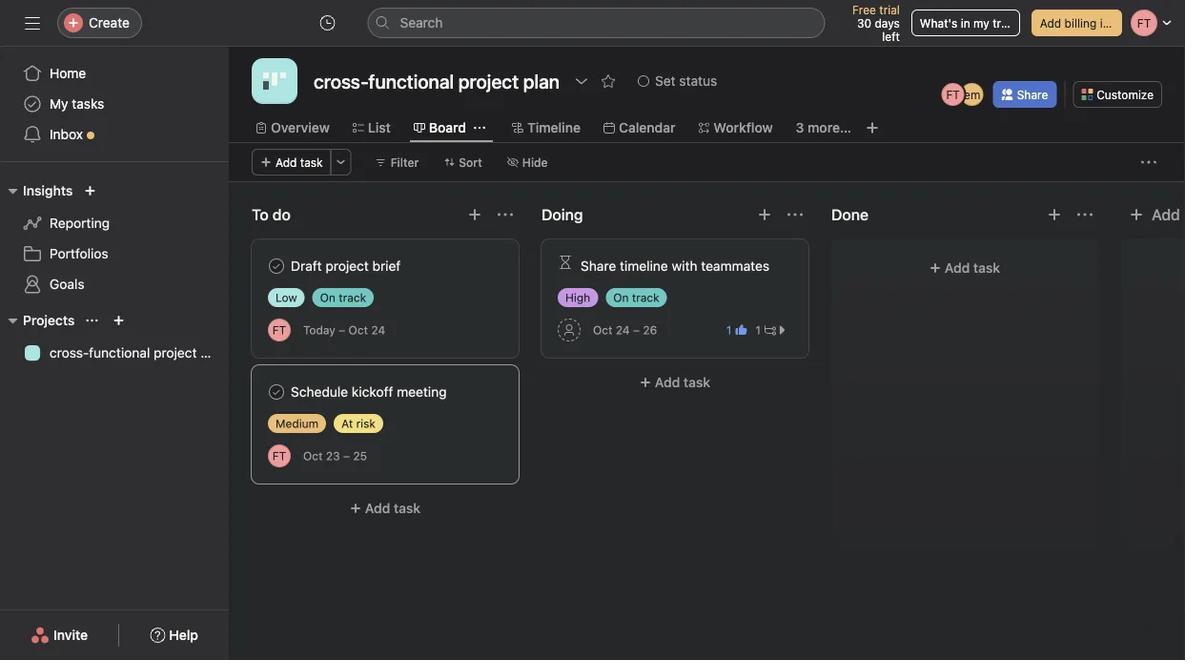 Task type: locate. For each thing, give the bounding box(es) containing it.
0 vertical spatial project
[[326, 258, 369, 274]]

0 vertical spatial completed image
[[265, 255, 288, 278]]

1 vertical spatial completed checkbox
[[265, 381, 288, 403]]

1 horizontal spatial more section actions image
[[1078, 207, 1093, 222]]

23
[[326, 449, 340, 463]]

0 horizontal spatial more section actions image
[[788, 207, 803, 222]]

oct right 'today' on the left of page
[[349, 323, 368, 337]]

1 vertical spatial ft button
[[268, 444, 291, 467]]

1 horizontal spatial share
[[1017, 88, 1049, 101]]

1 horizontal spatial 24
[[616, 323, 630, 337]]

show options, current sort, top image
[[86, 315, 98, 326]]

billing
[[1065, 16, 1097, 30]]

project left plan
[[154, 345, 197, 361]]

0 vertical spatial ft button
[[268, 319, 291, 341]]

inbox
[[50, 126, 83, 142]]

add inside button
[[1152, 206, 1181, 224]]

info
[[1100, 16, 1121, 30]]

cross-
[[50, 345, 89, 361]]

1 on track from the left
[[320, 291, 366, 304]]

3
[[796, 120, 804, 135]]

0 horizontal spatial oct
[[303, 449, 323, 463]]

1 vertical spatial completed image
[[265, 381, 288, 403]]

– for schedule kickoff meeting
[[343, 449, 350, 463]]

board image
[[263, 70, 286, 93]]

add to starred image
[[601, 73, 616, 89]]

1 more section actions image from the left
[[788, 207, 803, 222]]

more actions image up the add s button
[[1142, 155, 1157, 170]]

share inside button
[[1017, 88, 1049, 101]]

ft left em
[[947, 88, 960, 101]]

1 vertical spatial ft
[[273, 323, 286, 337]]

oct for schedule kickoff meeting
[[303, 449, 323, 463]]

create button
[[57, 8, 142, 38]]

2 vertical spatial ft
[[273, 449, 286, 463]]

project left brief
[[326, 258, 369, 274]]

0 vertical spatial completed checkbox
[[265, 255, 288, 278]]

add task image for doing
[[757, 207, 773, 222]]

more section actions image left the add s button
[[1078, 207, 1093, 222]]

1 add task image from the left
[[757, 207, 773, 222]]

ft button down low
[[268, 319, 291, 341]]

help
[[169, 627, 198, 643]]

Completed checkbox
[[265, 255, 288, 278], [265, 381, 288, 403]]

2 completed image from the top
[[265, 381, 288, 403]]

list
[[368, 120, 391, 135]]

1 horizontal spatial track
[[632, 291, 660, 304]]

1 completed image from the top
[[265, 255, 288, 278]]

0 horizontal spatial more actions image
[[335, 156, 347, 168]]

ft button down medium
[[268, 444, 291, 467]]

oct 24 – 26
[[593, 323, 657, 337]]

filter button
[[367, 149, 428, 176]]

at
[[342, 417, 353, 430]]

on track for doing
[[614, 291, 660, 304]]

add billing info
[[1040, 16, 1121, 30]]

functional
[[89, 345, 150, 361]]

0 horizontal spatial 1
[[727, 323, 732, 337]]

share
[[1017, 88, 1049, 101], [581, 258, 616, 274]]

tab actions image
[[474, 122, 486, 134]]

1
[[727, 323, 732, 337], [756, 323, 761, 337]]

more actions image
[[1142, 155, 1157, 170], [335, 156, 347, 168]]

more actions image left filter dropdown button
[[335, 156, 347, 168]]

completed image up medium
[[265, 381, 288, 403]]

oct for share timeline with teammates
[[593, 323, 613, 337]]

track down draft project brief
[[339, 291, 366, 304]]

2 completed checkbox from the top
[[265, 381, 288, 403]]

ft button
[[268, 319, 291, 341], [268, 444, 291, 467]]

share right em
[[1017, 88, 1049, 101]]

oct left 23
[[303, 449, 323, 463]]

track down timeline
[[632, 291, 660, 304]]

insights button
[[0, 179, 73, 202]]

0 horizontal spatial add task image
[[757, 207, 773, 222]]

2 on from the left
[[614, 291, 629, 304]]

completed checkbox up medium
[[265, 381, 288, 403]]

insights
[[23, 183, 73, 198]]

– left 26
[[633, 323, 640, 337]]

1 completed checkbox from the top
[[265, 255, 288, 278]]

oct left 26
[[593, 323, 613, 337]]

more section actions image
[[498, 207, 513, 222]]

schedule kickoff meeting
[[291, 384, 447, 400]]

0 horizontal spatial 24
[[371, 323, 386, 337]]

0 horizontal spatial project
[[154, 345, 197, 361]]

projects
[[23, 312, 75, 328]]

add task
[[276, 155, 323, 169], [945, 260, 1001, 276], [655, 374, 711, 390], [365, 500, 421, 516]]

completed checkbox left draft
[[265, 255, 288, 278]]

more section actions image
[[788, 207, 803, 222], [1078, 207, 1093, 222]]

1 track from the left
[[339, 291, 366, 304]]

1 vertical spatial project
[[154, 345, 197, 361]]

2 track from the left
[[632, 291, 660, 304]]

at risk
[[342, 417, 376, 430]]

1 vertical spatial share
[[581, 258, 616, 274]]

1 horizontal spatial add task image
[[1047, 207, 1063, 222]]

24
[[371, 323, 386, 337], [616, 323, 630, 337]]

with
[[672, 258, 698, 274]]

more…
[[808, 120, 852, 135]]

on up 'today' on the left of page
[[320, 291, 336, 304]]

more section actions image for done
[[1078, 207, 1093, 222]]

history image
[[320, 15, 335, 31]]

24 right 'today' on the left of page
[[371, 323, 386, 337]]

2 1 button from the left
[[751, 320, 793, 340]]

more section actions image left done
[[788, 207, 803, 222]]

2 24 from the left
[[616, 323, 630, 337]]

0 horizontal spatial on track
[[320, 291, 366, 304]]

0 horizontal spatial share
[[581, 258, 616, 274]]

what's in my trial? button
[[912, 10, 1020, 36]]

ft for draft project brief
[[273, 323, 286, 337]]

high
[[566, 291, 591, 304]]

low
[[276, 291, 297, 304]]

reporting
[[50, 215, 110, 231]]

overview link
[[256, 117, 330, 138]]

add task image
[[757, 207, 773, 222], [1047, 207, 1063, 222]]

0 vertical spatial ft
[[947, 88, 960, 101]]

projects button
[[0, 309, 75, 332]]

1 horizontal spatial 1
[[756, 323, 761, 337]]

task
[[300, 155, 323, 169], [974, 260, 1001, 276], [684, 374, 711, 390], [394, 500, 421, 516]]

draft
[[291, 258, 322, 274]]

help button
[[138, 618, 211, 652]]

on track down timeline
[[614, 291, 660, 304]]

tasks
[[72, 96, 104, 112]]

add tab image
[[865, 120, 880, 135]]

calendar link
[[604, 117, 676, 138]]

track
[[339, 291, 366, 304], [632, 291, 660, 304]]

2 on track from the left
[[614, 291, 660, 304]]

0 horizontal spatial on
[[320, 291, 336, 304]]

None text field
[[309, 64, 565, 98]]

show options image
[[574, 73, 590, 89]]

1 horizontal spatial on track
[[614, 291, 660, 304]]

cross-functional project plan
[[50, 345, 227, 361]]

dependencies image
[[558, 255, 573, 270]]

share right dependencies icon
[[581, 258, 616, 274]]

0 horizontal spatial track
[[339, 291, 366, 304]]

free
[[853, 3, 877, 16]]

my
[[974, 16, 990, 30]]

to do
[[252, 206, 291, 224]]

2 horizontal spatial oct
[[593, 323, 613, 337]]

2 add task image from the left
[[1047, 207, 1063, 222]]

1 button
[[723, 320, 751, 340], [751, 320, 793, 340]]

on track
[[320, 291, 366, 304], [614, 291, 660, 304]]

sort
[[459, 155, 482, 169]]

project
[[326, 258, 369, 274], [154, 345, 197, 361]]

share timeline with teammates
[[581, 258, 770, 274]]

schedule
[[291, 384, 348, 400]]

on up oct 24 – 26
[[614, 291, 629, 304]]

2 more section actions image from the left
[[1078, 207, 1093, 222]]

– left 25
[[343, 449, 350, 463]]

completed checkbox for schedule kickoff meeting
[[265, 381, 288, 403]]

days
[[875, 16, 900, 30]]

global element
[[0, 47, 229, 161]]

completed image for draft project brief
[[265, 255, 288, 278]]

24 left 26
[[616, 323, 630, 337]]

add
[[1040, 16, 1062, 30], [276, 155, 297, 169], [1152, 206, 1181, 224], [945, 260, 970, 276], [655, 374, 680, 390], [365, 500, 390, 516]]

1 on from the left
[[320, 291, 336, 304]]

1 ft button from the top
[[268, 319, 291, 341]]

1 1 from the left
[[727, 323, 732, 337]]

completed image left draft
[[265, 255, 288, 278]]

2 ft button from the top
[[268, 444, 291, 467]]

ft down medium
[[273, 449, 286, 463]]

list link
[[353, 117, 391, 138]]

3 more… button
[[796, 117, 852, 138]]

completed image
[[265, 255, 288, 278], [265, 381, 288, 403]]

on track down draft project brief
[[320, 291, 366, 304]]

ft down low
[[273, 323, 286, 337]]

new image
[[84, 185, 96, 196]]

more section actions image for doing
[[788, 207, 803, 222]]

add task button
[[252, 149, 332, 176], [843, 251, 1087, 285], [542, 365, 809, 400], [252, 491, 519, 526]]

1 horizontal spatial on
[[614, 291, 629, 304]]

0 vertical spatial share
[[1017, 88, 1049, 101]]



Task type: describe. For each thing, give the bounding box(es) containing it.
goals
[[50, 276, 84, 292]]

inbox link
[[11, 119, 217, 150]]

search list box
[[368, 8, 826, 38]]

on track for to do
[[320, 291, 366, 304]]

ft button for draft project brief
[[268, 319, 291, 341]]

invite
[[53, 627, 88, 643]]

em
[[964, 88, 981, 101]]

today
[[303, 323, 336, 337]]

share for share
[[1017, 88, 1049, 101]]

add s button
[[1122, 197, 1186, 232]]

board link
[[414, 117, 466, 138]]

add s
[[1152, 206, 1186, 224]]

customize
[[1097, 88, 1154, 101]]

filter
[[391, 155, 419, 169]]

add billing info button
[[1032, 10, 1123, 36]]

done
[[832, 206, 869, 224]]

calendar
[[619, 120, 676, 135]]

– for share timeline with teammates
[[633, 323, 640, 337]]

hide
[[523, 155, 548, 169]]

my tasks link
[[11, 89, 217, 119]]

plan
[[201, 345, 227, 361]]

hide button
[[499, 149, 557, 176]]

home link
[[11, 58, 217, 89]]

set status button
[[630, 68, 726, 94]]

what's in my trial?
[[920, 16, 1020, 30]]

left
[[883, 30, 900, 43]]

portfolios link
[[11, 238, 217, 269]]

– right 'today' on the left of page
[[339, 323, 345, 337]]

doing
[[542, 206, 583, 224]]

timeline
[[527, 120, 581, 135]]

risk
[[356, 417, 376, 430]]

customize button
[[1073, 81, 1163, 108]]

ft button for schedule kickoff meeting
[[268, 444, 291, 467]]

hide sidebar image
[[25, 15, 40, 31]]

track for to do
[[339, 291, 366, 304]]

s
[[1185, 206, 1186, 224]]

1 24 from the left
[[371, 323, 386, 337]]

brief
[[373, 258, 401, 274]]

meeting
[[397, 384, 447, 400]]

share for share timeline with teammates
[[581, 258, 616, 274]]

sort button
[[435, 149, 491, 176]]

create
[[89, 15, 130, 31]]

search
[[400, 15, 443, 31]]

new project or portfolio image
[[113, 315, 124, 326]]

today – oct 24
[[303, 323, 386, 337]]

my tasks
[[50, 96, 104, 112]]

add inside button
[[1040, 16, 1062, 30]]

on for to do
[[320, 291, 336, 304]]

projects element
[[0, 303, 229, 372]]

25
[[353, 449, 367, 463]]

1 horizontal spatial project
[[326, 258, 369, 274]]

kickoff
[[352, 384, 393, 400]]

insights element
[[0, 174, 229, 303]]

teammates
[[701, 258, 770, 274]]

search button
[[368, 8, 826, 38]]

cross-functional project plan link
[[11, 338, 227, 368]]

invite button
[[18, 618, 100, 652]]

completed checkbox for draft project brief
[[265, 255, 288, 278]]

completed image for schedule kickoff meeting
[[265, 381, 288, 403]]

timeline link
[[512, 117, 581, 138]]

ft for schedule kickoff meeting
[[273, 449, 286, 463]]

set
[[655, 73, 676, 89]]

reporting link
[[11, 208, 217, 238]]

timeline
[[620, 258, 668, 274]]

set status
[[655, 73, 717, 89]]

draft project brief
[[291, 258, 401, 274]]

track for doing
[[632, 291, 660, 304]]

medium
[[276, 417, 319, 430]]

trial?
[[993, 16, 1020, 30]]

home
[[50, 65, 86, 81]]

1 1 button from the left
[[723, 320, 751, 340]]

free trial 30 days left
[[853, 3, 900, 43]]

on for doing
[[614, 291, 629, 304]]

board
[[429, 120, 466, 135]]

workflow link
[[699, 117, 773, 138]]

30
[[858, 16, 872, 30]]

status
[[680, 73, 717, 89]]

what's
[[920, 16, 958, 30]]

trial
[[880, 3, 900, 16]]

in
[[961, 16, 971, 30]]

goals link
[[11, 269, 217, 300]]

overview
[[271, 120, 330, 135]]

my
[[50, 96, 68, 112]]

1 horizontal spatial oct
[[349, 323, 368, 337]]

add task image for done
[[1047, 207, 1063, 222]]

add task image
[[467, 207, 483, 222]]

oct 23 – 25
[[303, 449, 367, 463]]

26
[[643, 323, 657, 337]]

2 1 from the left
[[756, 323, 761, 337]]

share button
[[994, 81, 1057, 108]]

portfolios
[[50, 246, 108, 261]]

1 horizontal spatial more actions image
[[1142, 155, 1157, 170]]



Task type: vqa. For each thing, say whether or not it's contained in the screenshot.
Search Tasks, Projects, And More text field
no



